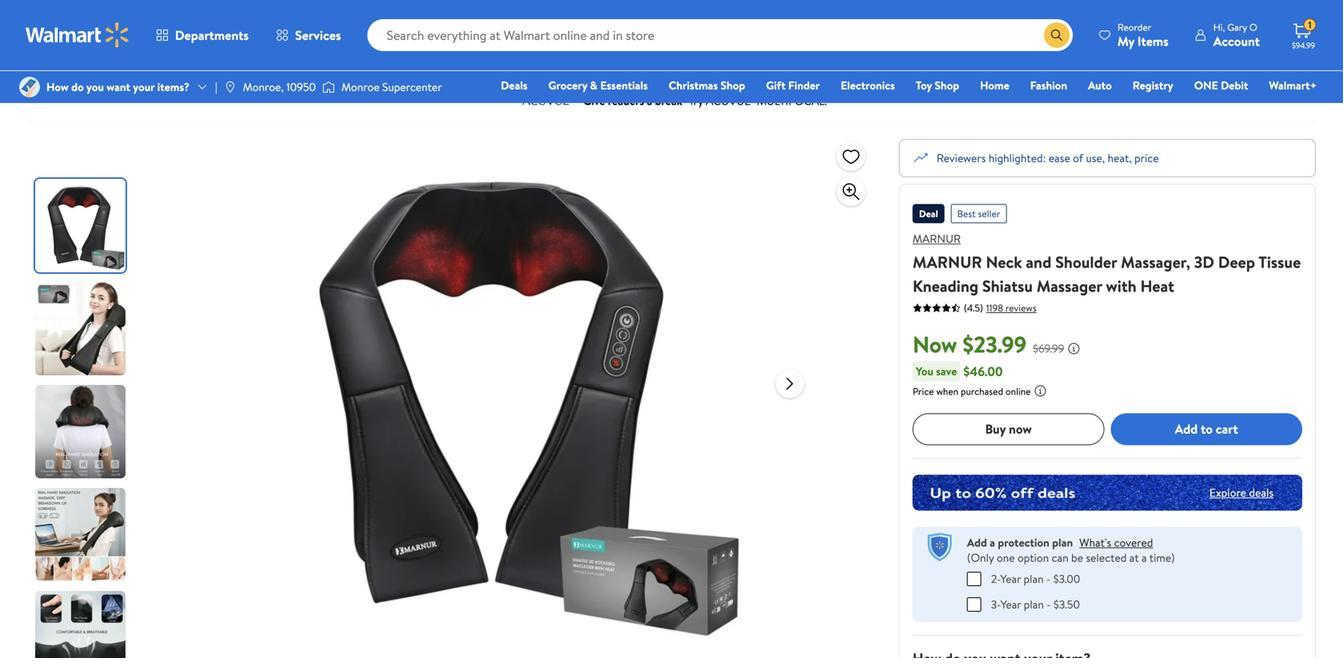 Task type: describe. For each thing, give the bounding box(es) containing it.
reviewers
[[937, 150, 986, 166]]

essentials
[[600, 78, 648, 93]]

plan for $3.50
[[1024, 597, 1044, 613]]

add to cart
[[1175, 421, 1238, 438]]

0 horizontal spatial shop
[[202, 43, 226, 59]]

2-Year plan - $3.00 checkbox
[[967, 572, 982, 587]]

3d
[[1194, 251, 1215, 273]]

auto link
[[1081, 77, 1119, 94]]

christmas shop link
[[662, 77, 753, 94]]

covered
[[1114, 535, 1153, 551]]

one debit
[[1194, 78, 1249, 93]]

hi, gary o account
[[1214, 20, 1260, 50]]

now
[[913, 329, 957, 360]]

you
[[86, 79, 104, 95]]

wpp logo image
[[926, 534, 955, 562]]

christmas shop
[[669, 78, 745, 93]]

home
[[980, 78, 1010, 93]]

you
[[916, 364, 934, 379]]

deals link
[[494, 77, 535, 94]]

2-year plan - $3.00
[[991, 572, 1080, 587]]

&
[[590, 78, 598, 93]]

seller
[[978, 207, 1001, 221]]

walmart+ link
[[1262, 77, 1324, 94]]

|
[[215, 79, 217, 95]]

ease
[[1049, 150, 1070, 166]]

0 horizontal spatial a
[[990, 535, 995, 551]]

gift finder link
[[759, 77, 827, 94]]

want
[[107, 79, 130, 95]]

home link
[[973, 77, 1017, 94]]

health
[[27, 43, 60, 59]]

marnur neck and shoulder massager, 3d deep tissue kneading shiatsu massager with heat - image 3 of 10 image
[[35, 385, 129, 479]]

marnur neck and shoulder massager, 3d deep tissue kneading shiatsu massager with heat - image 4 of 10 image
[[35, 489, 129, 582]]

fashion link
[[1023, 77, 1075, 94]]

monroe, 10950
[[243, 79, 316, 95]]

gift finder
[[766, 78, 820, 93]]

grocery & essentials link
[[541, 77, 655, 94]]

marnur neck and shoulder massager, 3d deep tissue kneading shiatsu massager with heat image
[[251, 139, 763, 651]]

$94.99
[[1292, 40, 1316, 51]]

marnur marnur neck and shoulder massager, 3d deep tissue kneading shiatsu massager with heat
[[913, 231, 1301, 297]]

items?
[[157, 79, 190, 95]]

add to favorites list, marnur neck and shoulder massager, 3d deep tissue kneading shiatsu massager with heat image
[[842, 147, 861, 167]]

buy
[[985, 421, 1006, 438]]

3-Year plan - $3.50 checkbox
[[967, 598, 982, 612]]

massagers
[[242, 43, 292, 59]]

$69.99
[[1033, 341, 1065, 357]]

of
[[1073, 150, 1084, 166]]

marnur neck and shoulder massager, 3d deep tissue kneading shiatsu massager with heat - image 1 of 10 image
[[35, 179, 129, 273]]

toy shop link
[[909, 77, 967, 94]]

reorder my items
[[1118, 20, 1169, 50]]

registry
[[1133, 78, 1174, 93]]

- for $3.50
[[1047, 597, 1051, 613]]

heat,
[[1108, 150, 1132, 166]]

grocery
[[548, 78, 587, 93]]

shiatsu
[[983, 275, 1033, 297]]

1 / from the left
[[133, 43, 137, 59]]

3-
[[991, 597, 1001, 613]]

save
[[936, 364, 957, 379]]

tissue
[[1259, 251, 1301, 273]]

massager
[[1037, 275, 1102, 297]]

selected
[[1086, 550, 1127, 566]]

zoom image modal image
[[842, 182, 861, 202]]

price
[[913, 385, 934, 398]]

marnur neck and shoulder massager, 3d deep tissue kneading shiatsu massager with heat - image 2 of 10 image
[[35, 282, 129, 376]]

and inside marnur marnur neck and shoulder massager, 3d deep tissue kneading shiatsu massager with heat
[[1026, 251, 1052, 273]]

at
[[1130, 550, 1139, 566]]

fashion
[[1030, 78, 1068, 93]]

toy shop
[[916, 78, 960, 93]]

$46.00
[[964, 363, 1003, 380]]

$23.99
[[963, 329, 1027, 360]]

search icon image
[[1051, 29, 1063, 42]]

$3.50
[[1054, 597, 1080, 613]]

learn more about strikethrough prices image
[[1068, 342, 1081, 355]]

now $23.99
[[913, 329, 1027, 360]]

deal
[[919, 207, 938, 221]]

supercenter
[[382, 79, 442, 95]]

what's covered button
[[1080, 535, 1153, 551]]

use,
[[1086, 150, 1105, 166]]

legal information image
[[1034, 385, 1047, 398]]

1198 reviews link
[[983, 301, 1037, 315]]

 image for monroe supercenter
[[322, 79, 335, 95]]

1 marnur from the top
[[913, 231, 961, 247]]

1 horizontal spatial a
[[1142, 550, 1147, 566]]

how
[[46, 79, 69, 95]]

deals
[[501, 78, 528, 93]]

price when purchased online
[[913, 385, 1031, 398]]

how do you want your items?
[[46, 79, 190, 95]]

reorder
[[1118, 20, 1152, 34]]



Task type: locate. For each thing, give the bounding box(es) containing it.
1 horizontal spatial /
[[191, 43, 195, 59]]

year down one
[[1001, 572, 1021, 587]]

year
[[1001, 572, 1021, 587], [1001, 597, 1021, 613]]

1 vertical spatial year
[[1001, 597, 1021, 613]]

plan
[[1052, 535, 1073, 551], [1024, 572, 1044, 587], [1024, 597, 1044, 613]]

neck
[[986, 251, 1022, 273]]

highlighted:
[[989, 150, 1046, 166]]

monroe supercenter
[[342, 79, 442, 95]]

shop all massagers link
[[202, 43, 292, 59]]

2 year from the top
[[1001, 597, 1021, 613]]

0 vertical spatial and
[[62, 43, 80, 59]]

up to sixty percent off deals. shop now. image
[[913, 475, 1303, 511]]

one
[[997, 550, 1015, 566]]

all
[[229, 43, 240, 59]]

and right "health"
[[62, 43, 80, 59]]

my
[[1118, 32, 1135, 50]]

2-
[[991, 572, 1001, 587]]

toy
[[916, 78, 932, 93]]

0 horizontal spatial /
[[133, 43, 137, 59]]

explore deals
[[1210, 485, 1274, 501]]

deals
[[1249, 485, 1274, 501]]

marnur up 'kneading'
[[913, 251, 982, 273]]

gary
[[1228, 20, 1247, 34]]

electronics
[[841, 78, 895, 93]]

hi,
[[1214, 20, 1225, 34]]

medicine
[[82, 43, 127, 59]]

christmas
[[669, 78, 718, 93]]

heat
[[1141, 275, 1175, 297]]

add for add to cart
[[1175, 421, 1198, 438]]

1 vertical spatial add
[[967, 535, 987, 551]]

1 vertical spatial marnur
[[913, 251, 982, 273]]

monroe
[[342, 79, 380, 95]]

add left one
[[967, 535, 987, 551]]

-
[[1047, 572, 1051, 587], [1047, 597, 1051, 613]]

1 horizontal spatial add
[[1175, 421, 1198, 438]]

2 horizontal spatial shop
[[935, 78, 960, 93]]

0 vertical spatial year
[[1001, 572, 1021, 587]]

debit
[[1221, 78, 1249, 93]]

with
[[1106, 275, 1137, 297]]

year for 3-
[[1001, 597, 1021, 613]]

what's
[[1080, 535, 1112, 551]]

explore
[[1210, 485, 1247, 501]]

walmart+
[[1269, 78, 1317, 93]]

can
[[1052, 550, 1069, 566]]

0 horizontal spatial add
[[967, 535, 987, 551]]

shop
[[202, 43, 226, 59], [721, 78, 745, 93], [935, 78, 960, 93]]

0 vertical spatial -
[[1047, 572, 1051, 587]]

0 horizontal spatial and
[[62, 43, 80, 59]]

reviewers highlighted: ease of use, heat, price
[[937, 150, 1159, 166]]

massager,
[[1121, 251, 1191, 273]]

2 / from the left
[[191, 43, 195, 59]]

/ left massage link
[[133, 43, 137, 59]]

1 vertical spatial plan
[[1024, 572, 1044, 587]]

 image
[[224, 81, 237, 94]]

 image right 10950
[[322, 79, 335, 95]]

plan inside add a protection plan what's covered (only one option can be selected at a time)
[[1052, 535, 1073, 551]]

1198
[[986, 301, 1003, 315]]

shop for christmas shop
[[721, 78, 745, 93]]

kneading
[[913, 275, 979, 297]]

- left $3.00
[[1047, 572, 1051, 587]]

plan down option
[[1024, 572, 1044, 587]]

 image for how do you want your items?
[[19, 77, 40, 98]]

add
[[1175, 421, 1198, 438], [967, 535, 987, 551]]

0 vertical spatial plan
[[1052, 535, 1073, 551]]

0 vertical spatial add
[[1175, 421, 1198, 438]]

plan left what's
[[1052, 535, 1073, 551]]

health and medicine / massage / shop all massagers
[[27, 43, 292, 59]]

massage
[[144, 43, 185, 59]]

you save $46.00
[[916, 363, 1003, 380]]

buy now button
[[913, 414, 1105, 446]]

add a protection plan what's covered (only one option can be selected at a time)
[[967, 535, 1175, 566]]

1 horizontal spatial  image
[[322, 79, 335, 95]]

cart
[[1216, 421, 1238, 438]]

purchased
[[961, 385, 1003, 398]]

$3.00
[[1054, 572, 1080, 587]]

add inside add a protection plan what's covered (only one option can be selected at a time)
[[967, 535, 987, 551]]

a right at
[[1142, 550, 1147, 566]]

1 horizontal spatial and
[[1026, 251, 1052, 273]]

shop for toy shop
[[935, 78, 960, 93]]

 image
[[19, 77, 40, 98], [322, 79, 335, 95]]

Walmart Site-Wide search field
[[368, 19, 1073, 51]]

marnur neck and shoulder massager, 3d deep tissue kneading shiatsu massager with heat - image 5 of 10 image
[[35, 592, 129, 659]]

- for $3.00
[[1047, 572, 1051, 587]]

2 marnur from the top
[[913, 251, 982, 273]]

explore deals link
[[1203, 479, 1280, 507]]

o
[[1250, 20, 1258, 34]]

1
[[1309, 18, 1312, 32]]

Search search field
[[368, 19, 1073, 51]]

1 vertical spatial and
[[1026, 251, 1052, 273]]

departments
[[175, 26, 249, 44]]

best
[[957, 207, 976, 221]]

to
[[1201, 421, 1213, 438]]

add left to
[[1175, 421, 1198, 438]]

services button
[[262, 16, 355, 54]]

add for add a protection plan what's covered (only one option can be selected at a time)
[[967, 535, 987, 551]]

a left one
[[990, 535, 995, 551]]

massage link
[[144, 43, 185, 59]]

(only
[[967, 550, 994, 566]]

 image left how
[[19, 77, 40, 98]]

shop left all
[[202, 43, 226, 59]]

2 vertical spatial plan
[[1024, 597, 1044, 613]]

finder
[[788, 78, 820, 93]]

now
[[1009, 421, 1032, 438]]

your
[[133, 79, 155, 95]]

one debit link
[[1187, 77, 1256, 94]]

plan down 2-year plan - $3.00
[[1024, 597, 1044, 613]]

auto
[[1088, 78, 1112, 93]]

marnur down deal
[[913, 231, 961, 247]]

1 year from the top
[[1001, 572, 1021, 587]]

online
[[1006, 385, 1031, 398]]

/ right massage link
[[191, 43, 195, 59]]

- left $3.50
[[1047, 597, 1051, 613]]

add to cart button
[[1111, 414, 1303, 446]]

1 vertical spatial -
[[1047, 597, 1051, 613]]

add inside button
[[1175, 421, 1198, 438]]

1 horizontal spatial shop
[[721, 78, 745, 93]]

0 horizontal spatial  image
[[19, 77, 40, 98]]

3-year plan - $3.50
[[991, 597, 1080, 613]]

and right neck
[[1026, 251, 1052, 273]]

shop right "christmas"
[[721, 78, 745, 93]]

year down 2-year plan - $3.00
[[1001, 597, 1021, 613]]

gift
[[766, 78, 786, 93]]

account
[[1214, 32, 1260, 50]]

shop right toy
[[935, 78, 960, 93]]

/
[[133, 43, 137, 59], [191, 43, 195, 59]]

when
[[937, 385, 959, 398]]

buy now
[[985, 421, 1032, 438]]

0 vertical spatial marnur
[[913, 231, 961, 247]]

10950
[[286, 79, 316, 95]]

be
[[1072, 550, 1084, 566]]

next media item image
[[780, 375, 800, 394]]

plan for $3.00
[[1024, 572, 1044, 587]]

walmart image
[[26, 22, 130, 48]]

health and medicine link
[[27, 43, 127, 59]]

year for 2-
[[1001, 572, 1021, 587]]

do
[[71, 79, 84, 95]]

ad disclaimer and feedback image
[[1303, 90, 1316, 102]]

registry link
[[1126, 77, 1181, 94]]

reviews
[[1006, 301, 1037, 315]]

(4.5) 1198 reviews
[[964, 301, 1037, 315]]

(4.5)
[[964, 301, 983, 315]]



Task type: vqa. For each thing, say whether or not it's contained in the screenshot.
bottommost the
no



